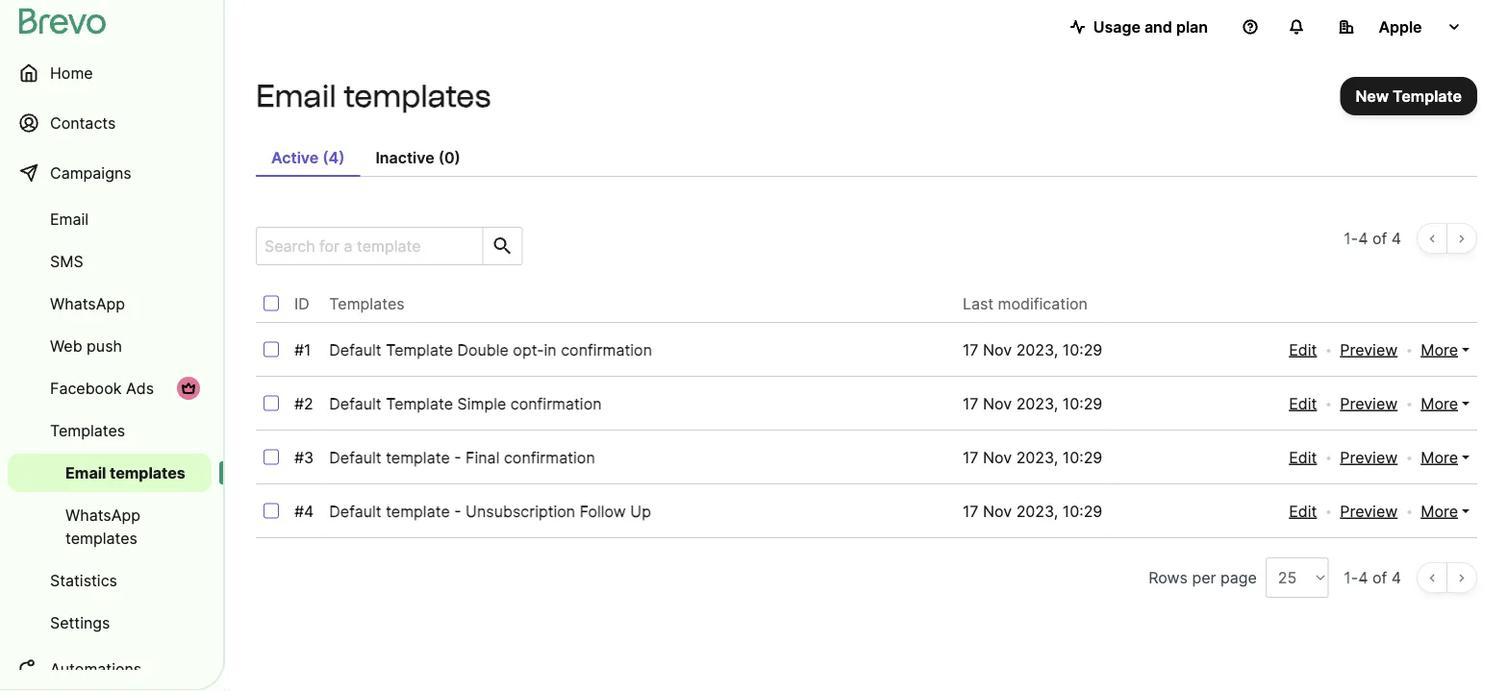 Task type: describe. For each thing, give the bounding box(es) containing it.
left___rvooi image
[[181, 381, 196, 396]]

1 1 - 4 of 4 from the top
[[1344, 229, 1402, 248]]

home
[[50, 64, 93, 82]]

17 for in
[[963, 341, 979, 359]]

ads
[[126, 379, 154, 398]]

campaigns link
[[8, 150, 212, 196]]

templates link
[[8, 412, 212, 450]]

2 1 - 4 of 4 from the top
[[1344, 569, 1402, 587]]

template for new template
[[1393, 87, 1463, 105]]

per
[[1193, 569, 1217, 588]]

active
[[271, 148, 319, 167]]

0 vertical spatial 1
[[1344, 229, 1352, 248]]

web push
[[50, 337, 122, 356]]

1 vertical spatial templates
[[110, 464, 186, 483]]

2 more from the top
[[1421, 394, 1459, 413]]

id
[[294, 294, 310, 313]]

3
[[304, 448, 314, 467]]

1 vertical spatial email
[[50, 210, 89, 229]]

nov for in
[[983, 341, 1012, 359]]

facebook ads
[[50, 379, 154, 398]]

) for active ( 4 )
[[339, 148, 345, 167]]

statistics link
[[8, 562, 212, 600]]

0 vertical spatial templates
[[343, 77, 491, 115]]

default for default template - unsubscription follow up
[[329, 502, 382, 521]]

email link
[[8, 200, 212, 239]]

# for 2
[[294, 394, 304, 413]]

facebook
[[50, 379, 122, 398]]

10:29 for in
[[1063, 341, 1103, 359]]

default for default template simple confirmation
[[329, 394, 382, 413]]

# 4
[[294, 502, 314, 521]]

push
[[87, 337, 122, 356]]

preview link for in
[[1341, 339, 1398, 362]]

whatsapp link
[[8, 285, 212, 323]]

17 nov 2023, 10:29 for follow
[[963, 502, 1103, 521]]

0
[[444, 148, 455, 167]]

contacts link
[[8, 100, 212, 146]]

modification
[[998, 294, 1088, 313]]

2023, for follow
[[1017, 502, 1059, 521]]

whatsapp for whatsapp
[[50, 294, 125, 313]]

rows
[[1149, 569, 1188, 588]]

2 edit link from the top
[[1290, 393, 1318, 416]]

2023, for confirmation
[[1017, 448, 1059, 467]]

# 3
[[294, 448, 314, 467]]

web push link
[[8, 327, 212, 366]]

last
[[963, 294, 994, 313]]

0 vertical spatial confirmation
[[561, 341, 652, 359]]

2 17 nov 2023, 10:29 from the top
[[963, 394, 1103, 413]]

2 preview link from the top
[[1341, 393, 1398, 416]]

default template double opt-in confirmation
[[329, 341, 652, 359]]

10:29 for confirmation
[[1063, 448, 1103, 467]]

( for 0
[[438, 148, 444, 167]]

sms link
[[8, 242, 212, 281]]

plan
[[1177, 17, 1209, 36]]

2 10:29 from the top
[[1063, 394, 1103, 413]]

preview link for follow
[[1341, 500, 1398, 523]]

edit for confirmation
[[1290, 448, 1318, 467]]

up
[[631, 502, 651, 521]]

0 vertical spatial templates
[[329, 294, 405, 313]]

17 for confirmation
[[963, 448, 979, 467]]

0 horizontal spatial templates
[[50, 421, 125, 440]]

preview for in
[[1341, 341, 1398, 359]]

1 vertical spatial confirmation
[[511, 394, 602, 413]]

templates inside the whatsapp templates
[[65, 529, 138, 548]]

more for in
[[1421, 341, 1459, 359]]

2 more button from the top
[[1421, 393, 1470, 416]]

17 for follow
[[963, 502, 979, 521]]

preview for follow
[[1341, 502, 1398, 521]]

Campaign name search field
[[257, 228, 475, 265]]

) for inactive ( 0 )
[[455, 148, 461, 167]]

settings
[[50, 614, 110, 633]]

usage and plan button
[[1055, 8, 1224, 46]]



Task type: locate. For each thing, give the bounding box(es) containing it.
# for 1
[[294, 341, 304, 359]]

more button for in
[[1421, 339, 1470, 362]]

3 17 from the top
[[963, 448, 979, 467]]

template down default template - final confirmation
[[386, 502, 450, 521]]

edit
[[1290, 341, 1318, 359], [1290, 394, 1318, 413], [1290, 448, 1318, 467], [1290, 502, 1318, 521]]

email templates
[[256, 77, 491, 115], [65, 464, 186, 483]]

confirmation down in
[[511, 394, 602, 413]]

templates up statistics link
[[65, 529, 138, 548]]

1 vertical spatial template
[[386, 341, 453, 359]]

4 preview from the top
[[1341, 502, 1398, 521]]

email templates up inactive
[[256, 77, 491, 115]]

template for default template simple confirmation
[[386, 394, 453, 413]]

default template - unsubscription follow up link
[[329, 502, 651, 521]]

last modification
[[963, 294, 1088, 313]]

2 vertical spatial templates
[[65, 529, 138, 548]]

confirmation
[[561, 341, 652, 359], [511, 394, 602, 413], [504, 448, 595, 467]]

more
[[1421, 341, 1459, 359], [1421, 394, 1459, 413], [1421, 448, 1459, 467], [1421, 502, 1459, 521]]

0 vertical spatial template
[[386, 448, 450, 467]]

1 17 nov 2023, 10:29 from the top
[[963, 341, 1103, 359]]

templates
[[329, 294, 405, 313], [50, 421, 125, 440]]

1 more from the top
[[1421, 341, 1459, 359]]

confirmation up unsubscription on the left bottom of the page
[[504, 448, 595, 467]]

usage and plan
[[1094, 17, 1209, 36]]

3 more button from the top
[[1421, 446, 1470, 470]]

4 2023, from the top
[[1017, 502, 1059, 521]]

template left double
[[386, 341, 453, 359]]

sms
[[50, 252, 83, 271]]

) right inactive
[[455, 148, 461, 167]]

3 more from the top
[[1421, 448, 1459, 467]]

4 more button from the top
[[1421, 500, 1470, 523]]

template right the "new" at top right
[[1393, 87, 1463, 105]]

email
[[256, 77, 336, 115], [50, 210, 89, 229], [65, 464, 106, 483]]

email templates link
[[8, 454, 212, 493]]

1 ( from the left
[[322, 148, 329, 167]]

3 edit from the top
[[1290, 448, 1318, 467]]

-
[[1352, 229, 1359, 248], [454, 448, 461, 467], [454, 502, 461, 521], [1352, 569, 1359, 587]]

preview
[[1341, 341, 1398, 359], [1341, 394, 1398, 413], [1341, 448, 1398, 467], [1341, 502, 1398, 521]]

2023, for in
[[1017, 341, 1059, 359]]

#
[[294, 341, 304, 359], [294, 394, 304, 413], [294, 448, 304, 467], [294, 502, 304, 521]]

1 edit from the top
[[1290, 341, 1318, 359]]

edit for follow
[[1290, 502, 1318, 521]]

nov for confirmation
[[983, 448, 1012, 467]]

page
[[1221, 569, 1257, 588]]

follow
[[580, 502, 626, 521]]

in
[[544, 341, 557, 359]]

2 edit from the top
[[1290, 394, 1318, 413]]

4 17 nov 2023, 10:29 from the top
[[963, 502, 1103, 521]]

2 template from the top
[[386, 502, 450, 521]]

1 - 4 of 4
[[1344, 229, 1402, 248], [1344, 569, 1402, 587]]

default template - final confirmation link
[[329, 448, 595, 467]]

0 vertical spatial template
[[1393, 87, 1463, 105]]

1 of from the top
[[1373, 229, 1388, 248]]

2 nov from the top
[[983, 394, 1012, 413]]

rows per page
[[1149, 569, 1257, 588]]

1 edit link from the top
[[1290, 339, 1318, 362]]

1 horizontal spatial )
[[455, 148, 461, 167]]

simple
[[457, 394, 506, 413]]

)
[[339, 148, 345, 167], [455, 148, 461, 167]]

whatsapp inside "link"
[[50, 294, 125, 313]]

edit link for confirmation
[[1290, 446, 1318, 470]]

1 vertical spatial template
[[386, 502, 450, 521]]

2 2023, from the top
[[1017, 394, 1059, 413]]

3 preview link from the top
[[1341, 446, 1398, 470]]

email up active
[[256, 77, 336, 115]]

confirmation right in
[[561, 341, 652, 359]]

default template - final confirmation
[[329, 448, 595, 467]]

contacts
[[50, 114, 116, 132]]

10:29 for follow
[[1063, 502, 1103, 521]]

edit link for follow
[[1290, 500, 1318, 523]]

3 default from the top
[[329, 448, 382, 467]]

template for final
[[386, 448, 450, 467]]

1 vertical spatial email templates
[[65, 464, 186, 483]]

nov
[[983, 341, 1012, 359], [983, 394, 1012, 413], [983, 448, 1012, 467], [983, 502, 1012, 521]]

new template button
[[1341, 77, 1478, 115]]

default template simple confirmation
[[329, 394, 602, 413]]

4 nov from the top
[[983, 502, 1012, 521]]

3 17 nov 2023, 10:29 from the top
[[963, 448, 1103, 467]]

1 nov from the top
[[983, 341, 1012, 359]]

templates down campaign name search field
[[329, 294, 405, 313]]

2 17 from the top
[[963, 394, 979, 413]]

0 vertical spatial email templates
[[256, 77, 491, 115]]

1 horizontal spatial templates
[[329, 294, 405, 313]]

whatsapp templates
[[65, 506, 140, 548]]

# for 4
[[294, 502, 304, 521]]

17 nov 2023, 10:29
[[963, 341, 1103, 359], [963, 394, 1103, 413], [963, 448, 1103, 467], [963, 502, 1103, 521]]

# down # 2
[[294, 448, 304, 467]]

1 more button from the top
[[1421, 339, 1470, 362]]

4 default from the top
[[329, 502, 382, 521]]

2 vertical spatial template
[[386, 394, 453, 413]]

# for 3
[[294, 448, 304, 467]]

inactive
[[376, 148, 435, 167]]

( for 4
[[322, 148, 329, 167]]

more button for confirmation
[[1421, 446, 1470, 470]]

17 nov 2023, 10:29 for in
[[963, 341, 1103, 359]]

preview link for confirmation
[[1341, 446, 1398, 470]]

apple button
[[1324, 8, 1478, 46]]

templates down facebook
[[50, 421, 125, 440]]

1 vertical spatial templates
[[50, 421, 125, 440]]

edit for in
[[1290, 341, 1318, 359]]

4 # from the top
[[294, 502, 304, 521]]

campaigns
[[50, 164, 131, 182]]

whatsapp templates link
[[8, 496, 212, 558]]

1 template from the top
[[386, 448, 450, 467]]

more button for follow
[[1421, 500, 1470, 523]]

default
[[329, 341, 382, 359], [329, 394, 382, 413], [329, 448, 382, 467], [329, 502, 382, 521]]

opt-
[[513, 341, 544, 359]]

( right active
[[322, 148, 329, 167]]

2 of from the top
[[1373, 569, 1388, 587]]

template for unsubscription
[[386, 502, 450, 521]]

active ( 4 )
[[271, 148, 345, 167]]

default for default template double opt-in confirmation
[[329, 341, 382, 359]]

4 17 from the top
[[963, 502, 979, 521]]

double
[[457, 341, 509, 359]]

1 ) from the left
[[339, 148, 345, 167]]

0 vertical spatial 1 - 4 of 4
[[1344, 229, 1402, 248]]

default template - unsubscription follow up
[[329, 502, 651, 521]]

facebook ads link
[[8, 369, 212, 408]]

edit link
[[1290, 339, 1318, 362], [1290, 393, 1318, 416], [1290, 446, 1318, 470], [1290, 500, 1318, 523]]

3 edit link from the top
[[1290, 446, 1318, 470]]

4
[[329, 148, 339, 167], [1359, 229, 1369, 248], [1392, 229, 1402, 248], [304, 502, 314, 521], [1359, 569, 1369, 587], [1392, 569, 1402, 587]]

0 horizontal spatial (
[[322, 148, 329, 167]]

default right # 1
[[329, 341, 382, 359]]

1
[[1344, 229, 1352, 248], [304, 341, 311, 359], [1344, 569, 1352, 587]]

more for follow
[[1421, 502, 1459, 521]]

nov for follow
[[983, 502, 1012, 521]]

new template
[[1356, 87, 1463, 105]]

# down id
[[294, 341, 304, 359]]

settings link
[[8, 604, 212, 643]]

1 17 from the top
[[963, 341, 979, 359]]

2023,
[[1017, 341, 1059, 359], [1017, 394, 1059, 413], [1017, 448, 1059, 467], [1017, 502, 1059, 521]]

0 horizontal spatial email templates
[[65, 464, 186, 483]]

# 1
[[294, 341, 311, 359]]

1 default from the top
[[329, 341, 382, 359]]

(
[[322, 148, 329, 167], [438, 148, 444, 167]]

home link
[[8, 50, 212, 96]]

2 vertical spatial email
[[65, 464, 106, 483]]

more for confirmation
[[1421, 448, 1459, 467]]

3 nov from the top
[[983, 448, 1012, 467]]

unsubscription
[[466, 502, 576, 521]]

1 vertical spatial whatsapp
[[65, 506, 140, 525]]

1 vertical spatial 1
[[304, 341, 311, 359]]

2 vertical spatial 1
[[1344, 569, 1352, 587]]

whatsapp for whatsapp templates
[[65, 506, 140, 525]]

0 vertical spatial of
[[1373, 229, 1388, 248]]

template left final
[[386, 448, 450, 467]]

whatsapp
[[50, 294, 125, 313], [65, 506, 140, 525]]

new
[[1356, 87, 1389, 105]]

3 # from the top
[[294, 448, 304, 467]]

1 preview from the top
[[1341, 341, 1398, 359]]

# down # 1
[[294, 394, 304, 413]]

( right inactive
[[438, 148, 444, 167]]

default for default template - final confirmation
[[329, 448, 382, 467]]

2
[[304, 394, 313, 413]]

1 horizontal spatial email templates
[[256, 77, 491, 115]]

0 vertical spatial email
[[256, 77, 336, 115]]

) right active
[[339, 148, 345, 167]]

edit link for in
[[1290, 339, 1318, 362]]

templates down templates link
[[110, 464, 186, 483]]

2 # from the top
[[294, 394, 304, 413]]

0 horizontal spatial )
[[339, 148, 345, 167]]

template
[[386, 448, 450, 467], [386, 502, 450, 521]]

1 # from the top
[[294, 341, 304, 359]]

# down "# 3"
[[294, 502, 304, 521]]

3 10:29 from the top
[[1063, 448, 1103, 467]]

default template simple confirmation link
[[329, 394, 602, 413]]

4 more from the top
[[1421, 502, 1459, 521]]

1 10:29 from the top
[[1063, 341, 1103, 359]]

templates up inactive ( 0 )
[[343, 77, 491, 115]]

email up the sms
[[50, 210, 89, 229]]

2 ( from the left
[[438, 148, 444, 167]]

1 2023, from the top
[[1017, 341, 1059, 359]]

2 preview from the top
[[1341, 394, 1398, 413]]

1 vertical spatial 1 - 4 of 4
[[1344, 569, 1402, 587]]

whatsapp up web push
[[50, 294, 125, 313]]

of
[[1373, 229, 1388, 248], [1373, 569, 1388, 587]]

apple
[[1379, 17, 1423, 36]]

4 preview link from the top
[[1341, 500, 1398, 523]]

usage
[[1094, 17, 1141, 36]]

and
[[1145, 17, 1173, 36]]

1 horizontal spatial (
[[438, 148, 444, 167]]

template left simple
[[386, 394, 453, 413]]

default right 2
[[329, 394, 382, 413]]

statistics
[[50, 572, 117, 590]]

2 ) from the left
[[455, 148, 461, 167]]

templates
[[343, 77, 491, 115], [110, 464, 186, 483], [65, 529, 138, 548]]

2 vertical spatial confirmation
[[504, 448, 595, 467]]

1 vertical spatial of
[[1373, 569, 1388, 587]]

automations link
[[8, 647, 212, 692]]

4 edit link from the top
[[1290, 500, 1318, 523]]

1 preview link from the top
[[1341, 339, 1398, 362]]

template
[[1393, 87, 1463, 105], [386, 341, 453, 359], [386, 394, 453, 413]]

email templates down templates link
[[65, 464, 186, 483]]

17
[[963, 341, 979, 359], [963, 394, 979, 413], [963, 448, 979, 467], [963, 502, 979, 521]]

17 nov 2023, 10:29 for confirmation
[[963, 448, 1103, 467]]

4 10:29 from the top
[[1063, 502, 1103, 521]]

final
[[466, 448, 500, 467]]

default right 3
[[329, 448, 382, 467]]

inactive ( 0 )
[[376, 148, 461, 167]]

3 preview from the top
[[1341, 448, 1398, 467]]

0 vertical spatial whatsapp
[[50, 294, 125, 313]]

# 2
[[294, 394, 313, 413]]

preview link
[[1341, 339, 1398, 362], [1341, 393, 1398, 416], [1341, 446, 1398, 470], [1341, 500, 1398, 523]]

4 edit from the top
[[1290, 502, 1318, 521]]

whatsapp down email templates link
[[65, 506, 140, 525]]

default right # 4 on the bottom left
[[329, 502, 382, 521]]

2 default from the top
[[329, 394, 382, 413]]

automations
[[50, 660, 142, 679]]

default template double opt-in confirmation link
[[329, 341, 652, 359]]

10:29
[[1063, 341, 1103, 359], [1063, 394, 1103, 413], [1063, 448, 1103, 467], [1063, 502, 1103, 521]]

email down templates link
[[65, 464, 106, 483]]

template inside button
[[1393, 87, 1463, 105]]

3 2023, from the top
[[1017, 448, 1059, 467]]

web
[[50, 337, 82, 356]]

preview for confirmation
[[1341, 448, 1398, 467]]

template for default template double opt-in confirmation
[[386, 341, 453, 359]]

more button
[[1421, 339, 1470, 362], [1421, 393, 1470, 416], [1421, 446, 1470, 470], [1421, 500, 1470, 523]]



Task type: vqa. For each thing, say whether or not it's contained in the screenshot.
arrow left image
no



